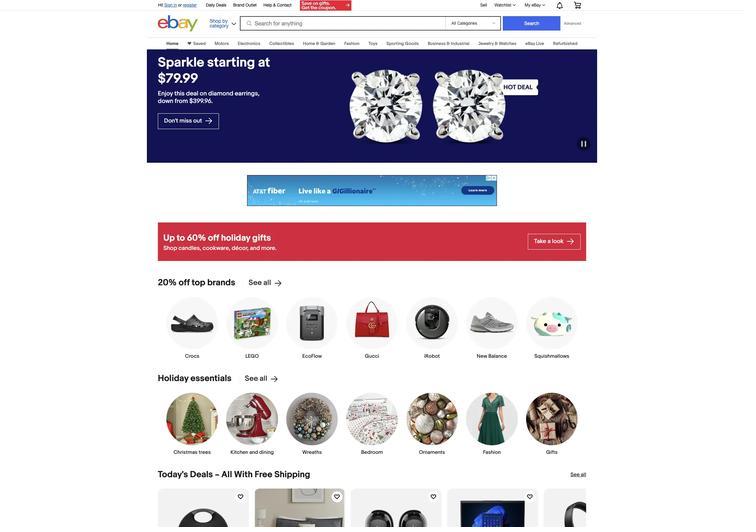 Task type: locate. For each thing, give the bounding box(es) containing it.
1 vertical spatial see all link
[[239, 374, 278, 383]]

business
[[428, 41, 446, 46]]

refurbished
[[553, 41, 578, 46]]

up to 60% off holiday gifts link
[[163, 233, 523, 244]]

a
[[548, 238, 551, 245]]

2 home from the left
[[303, 41, 315, 46]]

1 vertical spatial fashion link
[[466, 393, 518, 456]]

gifts
[[252, 233, 271, 244]]

by
[[223, 18, 228, 24]]

or
[[178, 3, 182, 8]]

saved link
[[191, 41, 206, 46]]

home left the garden
[[303, 41, 315, 46]]

register
[[183, 3, 197, 8]]

don't
[[164, 117, 178, 124]]

1 home from the left
[[167, 41, 179, 46]]

& for industrial
[[447, 41, 450, 46]]

Search for anything text field
[[241, 17, 445, 30]]

& for contact
[[273, 3, 276, 8]]

fashion
[[345, 41, 360, 46], [483, 449, 501, 456]]

to
[[177, 233, 185, 244]]

and down the gifts
[[250, 245, 260, 252]]

shop inside 'shop by category'
[[210, 18, 221, 24]]

1 vertical spatial fashion
[[483, 449, 501, 456]]

toys
[[369, 41, 378, 46]]

1 vertical spatial and
[[250, 449, 258, 456]]

0 horizontal spatial shop
[[163, 245, 177, 252]]

sparkle starting at $79.99 enjoy this deal on diamond earrings, down from $399.96.
[[158, 55, 270, 105]]

deals inside sparkle starting at $79.99 main content
[[190, 469, 213, 480]]

hi!
[[158, 3, 163, 8]]

0 vertical spatial fashion link
[[345, 41, 360, 46]]

shipping
[[275, 469, 310, 480]]

wreaths link
[[286, 393, 338, 456]]

off up cookware,
[[208, 233, 219, 244]]

brand
[[233, 3, 245, 8]]

saved
[[193, 41, 206, 46]]

& right business
[[447, 41, 450, 46]]

christmas trees link
[[166, 393, 218, 456]]

see for all
[[571, 471, 580, 478]]

deals for today's
[[190, 469, 213, 480]]

& right jewelry
[[495, 41, 498, 46]]

and
[[250, 245, 260, 252], [250, 449, 258, 456]]

1 vertical spatial see
[[245, 374, 258, 383]]

all for all
[[581, 471, 587, 478]]

0 horizontal spatial home
[[167, 41, 179, 46]]

your shopping cart image
[[574, 2, 582, 9]]

0 vertical spatial shop
[[210, 18, 221, 24]]

20% off top brands
[[158, 277, 235, 288]]

off left top
[[179, 277, 190, 288]]

2 vertical spatial see
[[571, 471, 580, 478]]

ebay inside sparkle starting at $79.99 main content
[[526, 41, 536, 46]]

motors link
[[215, 41, 229, 46]]

ebay right my
[[532, 3, 541, 8]]

jewelry & watches link
[[479, 41, 517, 46]]

1 vertical spatial off
[[179, 277, 190, 288]]

all inside "link"
[[581, 471, 587, 478]]

deals inside "account" navigation
[[216, 3, 227, 8]]

shop down up at the top left of page
[[163, 245, 177, 252]]

crocs link
[[166, 297, 218, 360]]

toys link
[[369, 41, 378, 46]]

2 vertical spatial all
[[581, 471, 587, 478]]

$399.96.
[[189, 97, 213, 105]]

0 horizontal spatial deals
[[190, 469, 213, 480]]

on
[[200, 90, 207, 97]]

1 horizontal spatial off
[[208, 233, 219, 244]]

2 vertical spatial see all
[[571, 471, 587, 478]]

0 vertical spatial all
[[264, 279, 271, 287]]

advanced
[[564, 21, 581, 25]]

1 vertical spatial deals
[[190, 469, 213, 480]]

1 horizontal spatial home
[[303, 41, 315, 46]]

0 vertical spatial ebay
[[532, 3, 541, 8]]

and left "dining"
[[250, 449, 258, 456]]

hi! sign in or register
[[158, 3, 197, 8]]

& right help in the top of the page
[[273, 3, 276, 8]]

free
[[255, 469, 273, 480]]

0 vertical spatial off
[[208, 233, 219, 244]]

1 vertical spatial ebay
[[526, 41, 536, 46]]

None submit
[[503, 16, 561, 31]]

0 vertical spatial fashion
[[345, 41, 360, 46]]

2 vertical spatial see all link
[[571, 471, 587, 478]]

shop
[[210, 18, 221, 24], [163, 245, 177, 252]]

0 vertical spatial see
[[249, 279, 262, 287]]

shop left by
[[210, 18, 221, 24]]

business & industrial
[[428, 41, 470, 46]]

ebay live link
[[526, 41, 544, 46]]

take a look link
[[528, 234, 581, 250]]

all
[[264, 279, 271, 287], [260, 374, 267, 383], [581, 471, 587, 478]]

see all link
[[242, 279, 282, 287], [239, 374, 278, 383], [571, 471, 587, 478]]

& inside "account" navigation
[[273, 3, 276, 8]]

sign
[[164, 3, 173, 8]]

collectibles link
[[269, 41, 294, 46]]

out
[[193, 117, 202, 124]]

collectibles
[[269, 41, 294, 46]]

1 horizontal spatial deals
[[216, 3, 227, 8]]

0 vertical spatial see all link
[[242, 279, 282, 287]]

sporting goods link
[[387, 41, 419, 46]]

cookware,
[[203, 245, 230, 252]]

home for home & garden
[[303, 41, 315, 46]]

& for garden
[[316, 41, 320, 46]]

1 vertical spatial shop
[[163, 245, 177, 252]]

see all link for brands
[[242, 279, 282, 287]]

jewelry
[[479, 41, 494, 46]]

deals left –
[[190, 469, 213, 480]]

more.
[[261, 245, 277, 252]]

deals right daily
[[216, 3, 227, 8]]

gucci
[[365, 353, 379, 360]]

daily
[[206, 3, 215, 8]]

advanced link
[[561, 16, 585, 30]]

ebay inside the my ebay 'link'
[[532, 3, 541, 8]]

down
[[158, 97, 173, 105]]

ebay left live
[[526, 41, 536, 46]]

0 vertical spatial deals
[[216, 3, 227, 8]]

1 vertical spatial all
[[260, 374, 267, 383]]

0 vertical spatial see all
[[249, 279, 271, 287]]

and inside up to 60% off holiday gifts shop candles, cookware, décor, and more.
[[250, 245, 260, 252]]

garden
[[320, 41, 336, 46]]

brand outlet
[[233, 3, 257, 8]]

&
[[273, 3, 276, 8], [316, 41, 320, 46], [447, 41, 450, 46], [495, 41, 498, 46]]

daily deals
[[206, 3, 227, 8]]

enjoy
[[158, 90, 173, 97]]

irobot
[[424, 353, 440, 360]]

$79.99
[[158, 71, 198, 87]]

live
[[536, 41, 544, 46]]

home & garden link
[[303, 41, 336, 46]]

1 horizontal spatial shop
[[210, 18, 221, 24]]

outlet
[[246, 3, 257, 8]]

gucci link
[[346, 297, 398, 360]]

home & garden
[[303, 41, 336, 46]]

home up sparkle
[[167, 41, 179, 46]]

1 horizontal spatial fashion
[[483, 449, 501, 456]]

my ebay link
[[521, 1, 549, 9]]

fashion link
[[345, 41, 360, 46], [466, 393, 518, 456]]

0 vertical spatial and
[[250, 245, 260, 252]]

category
[[210, 23, 229, 28]]

off
[[208, 233, 219, 244], [179, 277, 190, 288]]

balance
[[489, 353, 507, 360]]

don't miss out
[[164, 117, 203, 124]]

1 horizontal spatial fashion link
[[466, 393, 518, 456]]

motors
[[215, 41, 229, 46]]

new
[[477, 353, 487, 360]]

& left the garden
[[316, 41, 320, 46]]



Task type: describe. For each thing, give the bounding box(es) containing it.
kitchen and dining
[[231, 449, 274, 456]]

ebay live
[[526, 41, 544, 46]]

home for home
[[167, 41, 179, 46]]

deal
[[186, 90, 198, 97]]

see all for all
[[571, 471, 587, 478]]

top
[[192, 277, 205, 288]]

watchlist
[[495, 3, 512, 8]]

help & contact
[[264, 3, 292, 8]]

1 vertical spatial see all
[[245, 374, 267, 383]]

gifts
[[546, 449, 558, 456]]

take
[[534, 238, 547, 245]]

sell
[[481, 3, 487, 7]]

miss
[[180, 117, 192, 124]]

up to 60% off holiday gifts shop candles, cookware, décor, and more.
[[163, 233, 277, 252]]

daily deals link
[[206, 2, 227, 9]]

shop inside up to 60% off holiday gifts shop candles, cookware, décor, and more.
[[163, 245, 177, 252]]

kitchen
[[231, 449, 248, 456]]

goods
[[405, 41, 419, 46]]

new balance
[[477, 353, 507, 360]]

holiday
[[158, 373, 189, 384]]

20% off top brands link
[[158, 277, 235, 288]]

irobot link
[[406, 297, 458, 360]]

advertisement region
[[247, 175, 497, 206]]

bedroom
[[361, 449, 383, 456]]

all for brands
[[264, 279, 271, 287]]

kitchen and dining link
[[226, 393, 278, 456]]

crocs
[[185, 353, 200, 360]]

squishmallows link
[[526, 297, 578, 360]]

–
[[215, 469, 220, 480]]

account navigation
[[155, 0, 587, 12]]

wreaths
[[303, 449, 322, 456]]

shop by category
[[210, 18, 229, 28]]

20%
[[158, 277, 177, 288]]

industrial
[[451, 41, 470, 46]]

ecoflow link
[[286, 297, 338, 360]]

off inside up to 60% off holiday gifts shop candles, cookware, décor, and more.
[[208, 233, 219, 244]]

0 horizontal spatial fashion
[[345, 41, 360, 46]]

sell link
[[477, 3, 490, 7]]

help & contact link
[[264, 2, 292, 9]]

lego link
[[226, 297, 278, 360]]

0 horizontal spatial fashion link
[[345, 41, 360, 46]]

gifts link
[[526, 393, 578, 456]]

ornaments link
[[406, 393, 458, 456]]

christmas trees
[[174, 449, 211, 456]]

today's deals – all with free shipping
[[158, 469, 310, 480]]

this
[[174, 90, 185, 97]]

electronics
[[238, 41, 261, 46]]

watchlist link
[[491, 1, 519, 9]]

business & industrial link
[[428, 41, 470, 46]]

at
[[258, 55, 270, 71]]

ecoflow
[[303, 353, 322, 360]]

essentials
[[191, 373, 232, 384]]

new balance link
[[466, 297, 518, 360]]

sporting
[[387, 41, 404, 46]]

contact
[[277, 3, 292, 8]]

today's
[[158, 469, 188, 480]]

holiday essentials
[[158, 373, 232, 384]]

60%
[[187, 233, 206, 244]]

christmas
[[174, 449, 198, 456]]

help
[[264, 3, 272, 8]]

electronics link
[[238, 41, 261, 46]]

ornaments
[[419, 449, 445, 456]]

shop by category banner
[[155, 0, 587, 33]]

0 horizontal spatial off
[[179, 277, 190, 288]]

none submit inside shop by category banner
[[503, 16, 561, 31]]

sporting goods
[[387, 41, 419, 46]]

starting
[[207, 55, 255, 71]]

sparkle starting at $79.99 link
[[158, 55, 272, 87]]

holiday
[[221, 233, 250, 244]]

bedroom link
[[346, 393, 398, 456]]

deals for daily
[[216, 3, 227, 8]]

all
[[222, 469, 232, 480]]

up
[[163, 233, 175, 244]]

shop by category button
[[207, 15, 238, 30]]

sparkle starting at $79.99 main content
[[0, 33, 745, 527]]

see all for brands
[[249, 279, 271, 287]]

see all link for all
[[571, 471, 587, 478]]

with
[[234, 469, 253, 480]]

jewelry & watches
[[479, 41, 517, 46]]

brands
[[207, 277, 235, 288]]

& for watches
[[495, 41, 498, 46]]

see for brands
[[249, 279, 262, 287]]

candles,
[[179, 245, 201, 252]]

register link
[[183, 3, 197, 8]]

sparkle
[[158, 55, 204, 71]]

look
[[552, 238, 564, 245]]

get the coupon image
[[300, 0, 352, 11]]

squishmallows
[[535, 353, 570, 360]]

take a look
[[534, 238, 565, 245]]



Task type: vqa. For each thing, say whether or not it's contained in the screenshot.
Christmas
yes



